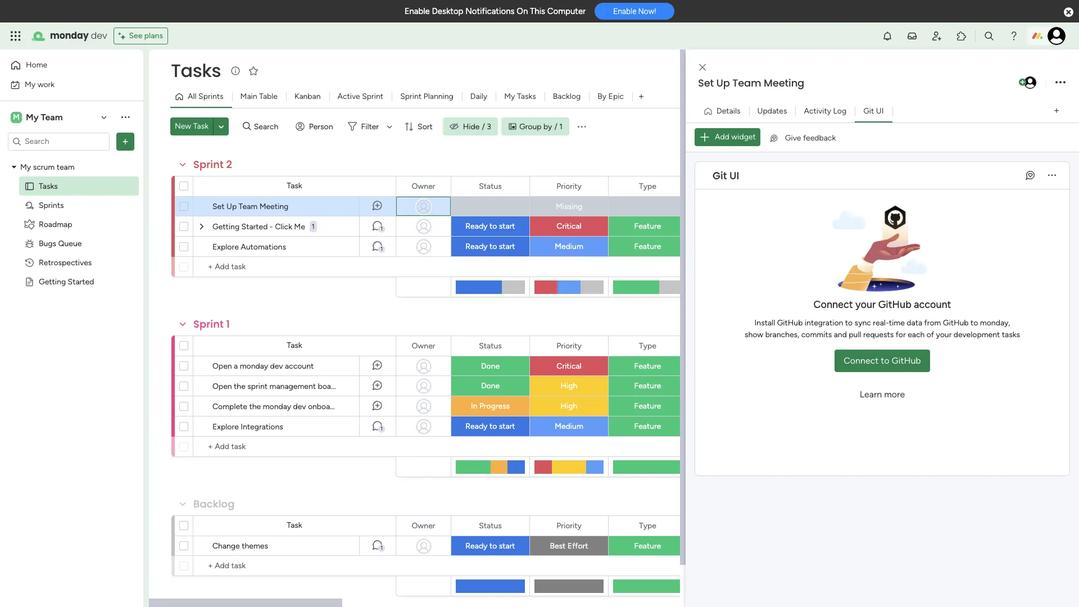 Task type: locate. For each thing, give the bounding box(es) containing it.
1 horizontal spatial sprints
[[199, 92, 224, 101]]

set up team meeting up getting started - click me
[[213, 202, 289, 211]]

0 vertical spatial up
[[717, 76, 731, 90]]

the for open
[[234, 382, 246, 391]]

daily button
[[462, 88, 496, 106]]

done
[[481, 362, 500, 371], [481, 381, 500, 391]]

2 vertical spatial owner field
[[409, 520, 438, 532]]

set up team meeting
[[699, 76, 805, 90], [213, 202, 289, 211]]

Search field
[[251, 119, 285, 134]]

retrospectives
[[39, 258, 92, 267]]

1 horizontal spatial backlog
[[553, 92, 581, 101]]

team up search in workspace field
[[41, 112, 63, 122]]

0 vertical spatial started
[[242, 222, 268, 232]]

change
[[213, 542, 240, 551]]

1 vertical spatial team
[[41, 112, 63, 122]]

enable inside button
[[614, 7, 637, 16]]

to
[[490, 222, 497, 231], [490, 242, 497, 251], [846, 318, 853, 328], [971, 318, 979, 328], [882, 355, 890, 366], [490, 422, 497, 431], [490, 542, 497, 551]]

install
[[755, 318, 776, 328]]

4 start from the top
[[499, 542, 516, 551]]

pull
[[850, 330, 862, 340]]

enable for enable desktop notifications on this computer
[[405, 6, 430, 16]]

caret down image
[[12, 163, 16, 171]]

the down sprint
[[249, 402, 261, 412]]

explore left 'automations'
[[213, 242, 239, 252]]

install github integration to sync real-time data from github to monday, show branches, commits and pull requests for each of your development tasks
[[745, 318, 1021, 340]]

all
[[188, 92, 197, 101]]

started
[[242, 222, 268, 232], [68, 277, 94, 287]]

monday up home button
[[50, 29, 89, 42]]

workspace selection element
[[11, 111, 64, 124]]

Tasks field
[[168, 58, 224, 83]]

0 vertical spatial team
[[733, 76, 762, 90]]

0 vertical spatial status field
[[477, 180, 505, 193]]

my right workspace image
[[26, 112, 39, 122]]

2 owner from the top
[[412, 341, 436, 351]]

list box
[[0, 155, 143, 443]]

3
[[487, 122, 492, 131]]

backlog inside field
[[193, 497, 235, 511]]

3 type field from the top
[[637, 520, 660, 532]]

my
[[25, 80, 36, 89], [505, 92, 515, 101], [26, 112, 39, 122], [20, 162, 31, 172]]

my inside workspace selection element
[[26, 112, 39, 122]]

/ left 3
[[482, 122, 485, 131]]

2 vertical spatial priority field
[[554, 520, 585, 532]]

getting right public board icon
[[39, 277, 66, 287]]

0 vertical spatial tasks
[[171, 58, 221, 83]]

+ Add task text field
[[199, 260, 290, 274], [199, 440, 290, 454]]

getting up explore automations
[[213, 222, 240, 232]]

your
[[856, 299, 877, 311], [937, 330, 952, 340]]

backlog button
[[545, 88, 590, 106]]

0 vertical spatial owner field
[[409, 180, 438, 193]]

1 critical from the top
[[557, 222, 582, 231]]

v2 search image
[[243, 120, 251, 133]]

1 horizontal spatial up
[[717, 76, 731, 90]]

1 vertical spatial up
[[227, 202, 237, 211]]

1 status from the top
[[479, 181, 502, 191]]

bugs queue
[[39, 239, 82, 248]]

3 status field from the top
[[477, 520, 505, 532]]

2 high from the top
[[561, 402, 578, 411]]

epic
[[609, 92, 624, 101]]

Owner field
[[409, 180, 438, 193], [409, 340, 438, 352], [409, 520, 438, 532]]

0 horizontal spatial up
[[227, 202, 237, 211]]

started down retrospectives on the left of the page
[[68, 277, 94, 287]]

0 vertical spatial getting
[[213, 222, 240, 232]]

4 ready from the top
[[466, 542, 488, 551]]

connect for connect to github
[[844, 355, 879, 366]]

owner field for sprint 1
[[409, 340, 438, 352]]

0 horizontal spatial /
[[482, 122, 485, 131]]

the for complete
[[249, 402, 261, 412]]

3 status from the top
[[479, 521, 502, 531]]

open
[[213, 362, 232, 371], [213, 382, 232, 391]]

2 horizontal spatial tasks
[[517, 92, 536, 101]]

started for getting started - click me
[[242, 222, 268, 232]]

explore down complete
[[213, 422, 239, 432]]

integration
[[805, 318, 844, 328]]

start
[[499, 222, 516, 231], [499, 242, 516, 251], [499, 422, 516, 431], [499, 542, 516, 551]]

2 / from the left
[[555, 122, 558, 131]]

owner field for backlog
[[409, 520, 438, 532]]

this
[[530, 6, 546, 16]]

explore
[[213, 242, 239, 252], [213, 422, 239, 432]]

/
[[482, 122, 485, 131], [555, 122, 558, 131]]

2 type field from the top
[[637, 340, 660, 352]]

3 type from the top
[[640, 521, 657, 531]]

workspace options image
[[120, 112, 131, 123]]

2 horizontal spatial dev
[[293, 402, 306, 412]]

tasks inside list box
[[39, 181, 58, 191]]

sync
[[855, 318, 872, 328]]

0 vertical spatial type field
[[637, 180, 660, 193]]

Status field
[[477, 180, 505, 193], [477, 340, 505, 352], [477, 520, 505, 532]]

0 vertical spatial high
[[561, 381, 578, 391]]

1 ready from the top
[[466, 222, 488, 231]]

4 ready to start from the top
[[466, 542, 516, 551]]

Backlog field
[[191, 497, 238, 512]]

0 horizontal spatial ui
[[730, 168, 740, 183]]

0 horizontal spatial your
[[856, 299, 877, 311]]

details
[[717, 106, 741, 116]]

2 owner field from the top
[[409, 340, 438, 352]]

tasks up all
[[171, 58, 221, 83]]

dev up open the sprint management board
[[270, 362, 283, 371]]

1 horizontal spatial dev
[[270, 362, 283, 371]]

1 horizontal spatial enable
[[614, 7, 637, 16]]

meeting up updates
[[764, 76, 805, 90]]

sprints up roadmap
[[39, 201, 64, 210]]

add view image
[[639, 93, 644, 101], [1055, 107, 1060, 115]]

sprint inside sprint planning button
[[401, 92, 422, 101]]

0 vertical spatial add view image
[[639, 93, 644, 101]]

data
[[907, 318, 923, 328]]

2 vertical spatial status field
[[477, 520, 505, 532]]

set down close icon
[[699, 76, 714, 90]]

1 vertical spatial critical
[[557, 362, 582, 371]]

ready to start for themes
[[466, 542, 516, 551]]

1 button for explore automations
[[359, 237, 396, 257]]

2 vertical spatial type field
[[637, 520, 660, 532]]

1
[[560, 122, 563, 131], [312, 223, 315, 231], [381, 226, 383, 232], [381, 246, 383, 253], [226, 317, 230, 331], [381, 426, 383, 433], [381, 545, 383, 552]]

Search in workspace field
[[24, 135, 94, 148]]

2 vertical spatial owner
[[412, 521, 436, 531]]

group by / 1
[[520, 122, 563, 131]]

ready to start for integrations
[[466, 422, 516, 431]]

0 horizontal spatial enable
[[405, 6, 430, 16]]

type
[[640, 181, 657, 191], [640, 341, 657, 351], [640, 521, 657, 531]]

development
[[954, 330, 1001, 340]]

started inside list box
[[68, 277, 94, 287]]

0 horizontal spatial tasks
[[39, 181, 58, 191]]

the left sprint
[[234, 382, 246, 391]]

status field for sprint 2
[[477, 180, 505, 193]]

1 status field from the top
[[477, 180, 505, 193]]

best effort
[[550, 542, 589, 551]]

0 vertical spatial ui
[[877, 106, 884, 116]]

0 vertical spatial git ui
[[864, 106, 884, 116]]

dev left see
[[91, 29, 107, 42]]

0 vertical spatial git
[[864, 106, 875, 116]]

new
[[175, 121, 191, 131]]

home
[[26, 60, 47, 70]]

enable left desktop
[[405, 6, 430, 16]]

sprint inside sprint 1 field
[[193, 317, 224, 331]]

more dots image
[[1049, 171, 1057, 180]]

1 horizontal spatial started
[[242, 222, 268, 232]]

0 vertical spatial backlog
[[553, 92, 581, 101]]

0 vertical spatial meeting
[[764, 76, 805, 90]]

up up getting started - click me
[[227, 202, 237, 211]]

ui right dapulse drag handle 3 icon
[[730, 168, 740, 183]]

ui down set up team meeting field
[[877, 106, 884, 116]]

0 horizontal spatial meeting
[[260, 202, 289, 211]]

me
[[294, 222, 305, 232]]

0 horizontal spatial git ui
[[713, 168, 740, 183]]

started for getting started
[[68, 277, 94, 287]]

monday for complete
[[263, 402, 291, 412]]

1 owner from the top
[[412, 181, 436, 191]]

/ right 'by'
[[555, 122, 558, 131]]

sprints
[[199, 92, 224, 101], [39, 201, 64, 210]]

1 explore from the top
[[213, 242, 239, 252]]

github down for
[[892, 355, 922, 366]]

sprint planning
[[401, 92, 454, 101]]

1 vertical spatial set
[[213, 202, 225, 211]]

team up the details
[[733, 76, 762, 90]]

option
[[0, 157, 143, 159]]

1 vertical spatial backlog
[[193, 497, 235, 511]]

new task button
[[170, 118, 213, 136]]

set up team meeting inside field
[[699, 76, 805, 90]]

1 inside sprint 1 field
[[226, 317, 230, 331]]

show board description image
[[229, 65, 243, 76]]

give feedback button
[[765, 129, 841, 147]]

git
[[864, 106, 875, 116], [713, 168, 727, 183]]

1 vertical spatial medium
[[555, 422, 584, 431]]

close image
[[700, 63, 706, 72]]

1 horizontal spatial git
[[864, 106, 875, 116]]

sprints inside button
[[199, 92, 224, 101]]

type field for 1
[[637, 340, 660, 352]]

-
[[270, 222, 273, 232]]

1 horizontal spatial tasks
[[171, 58, 221, 83]]

add view image down options icon
[[1055, 107, 1060, 115]]

apps image
[[957, 30, 968, 42]]

see plans button
[[114, 28, 168, 44]]

account up the management
[[285, 362, 314, 371]]

0 horizontal spatial sprints
[[39, 201, 64, 210]]

complete the monday dev onboarding flow
[[213, 402, 366, 412]]

git ui down set up team meeting field
[[864, 106, 884, 116]]

give feedback
[[786, 133, 837, 143]]

team
[[733, 76, 762, 90], [41, 112, 63, 122], [239, 202, 258, 211]]

sprints right all
[[199, 92, 224, 101]]

meeting up -
[[260, 202, 289, 211]]

1 vertical spatial your
[[937, 330, 952, 340]]

2 ready to start from the top
[[466, 242, 516, 251]]

1 vertical spatial tasks
[[517, 92, 536, 101]]

connect inside button
[[844, 355, 879, 366]]

team
[[57, 162, 75, 172]]

1 vertical spatial the
[[249, 402, 261, 412]]

1 horizontal spatial your
[[937, 330, 952, 340]]

2 horizontal spatial team
[[733, 76, 762, 90]]

git right dapulse drag handle 3 icon
[[713, 168, 727, 183]]

6 feature from the top
[[635, 422, 662, 431]]

1 done from the top
[[481, 362, 500, 371]]

3 ready from the top
[[466, 422, 488, 431]]

start for explore automations
[[499, 242, 516, 251]]

my inside list box
[[20, 162, 31, 172]]

a
[[234, 362, 238, 371]]

computer
[[548, 6, 586, 16]]

1 open from the top
[[213, 362, 232, 371]]

github up time
[[879, 299, 912, 311]]

1 vertical spatial set up team meeting
[[213, 202, 289, 211]]

my left work
[[25, 80, 36, 89]]

team up getting started - click me
[[239, 202, 258, 211]]

dev down the management
[[293, 402, 306, 412]]

1 vertical spatial done
[[481, 381, 500, 391]]

0 vertical spatial explore
[[213, 242, 239, 252]]

my right caret down image in the left of the page
[[20, 162, 31, 172]]

5 feature from the top
[[635, 402, 662, 411]]

1 vertical spatial priority field
[[554, 340, 585, 352]]

enable left the "now!"
[[614, 7, 637, 16]]

for
[[896, 330, 907, 340]]

your up sync
[[856, 299, 877, 311]]

3 feature from the top
[[635, 362, 662, 371]]

getting for getting started - click me
[[213, 222, 240, 232]]

2 medium from the top
[[555, 422, 584, 431]]

main
[[240, 92, 257, 101]]

0 vertical spatial priority field
[[554, 180, 585, 193]]

getting started - click me
[[213, 222, 305, 232]]

my work
[[25, 80, 55, 89]]

my work button
[[7, 76, 121, 94]]

options image
[[1056, 75, 1066, 90]]

started left -
[[242, 222, 268, 232]]

1 horizontal spatial account
[[915, 299, 952, 311]]

1 vertical spatial type
[[640, 341, 657, 351]]

up up details button at the top of the page
[[717, 76, 731, 90]]

3 ready to start from the top
[[466, 422, 516, 431]]

0 horizontal spatial git
[[713, 168, 727, 183]]

1 medium from the top
[[555, 242, 584, 251]]

backlog up the menu icon
[[553, 92, 581, 101]]

0 vertical spatial owner
[[412, 181, 436, 191]]

1 horizontal spatial the
[[249, 402, 261, 412]]

status for backlog
[[479, 521, 502, 531]]

0 vertical spatial + add task text field
[[199, 260, 290, 274]]

type for 1
[[640, 341, 657, 351]]

monday right a
[[240, 362, 268, 371]]

git ui right dapulse drag handle 3 icon
[[713, 168, 740, 183]]

1 priority from the top
[[557, 181, 582, 191]]

feature
[[635, 222, 662, 231], [635, 242, 662, 251], [635, 362, 662, 371], [635, 381, 662, 391], [635, 402, 662, 411], [635, 422, 662, 431], [635, 542, 662, 551]]

3 priority from the top
[[557, 521, 582, 531]]

set inside field
[[699, 76, 714, 90]]

0 horizontal spatial team
[[41, 112, 63, 122]]

ready to start for automations
[[466, 242, 516, 251]]

add view image right epic
[[639, 93, 644, 101]]

requests
[[864, 330, 894, 340]]

1 vertical spatial type field
[[637, 340, 660, 352]]

1 vertical spatial + add task text field
[[199, 440, 290, 454]]

Sprint 1 field
[[191, 317, 233, 332]]

2 status from the top
[[479, 341, 502, 351]]

2 + add task text field from the top
[[199, 440, 290, 454]]

1 vertical spatial monday
[[240, 362, 268, 371]]

owner
[[412, 181, 436, 191], [412, 341, 436, 351], [412, 521, 436, 531]]

workspace image
[[11, 111, 22, 123]]

+ add task text field down explore automations
[[199, 260, 290, 274]]

0 horizontal spatial add view image
[[639, 93, 644, 101]]

themes
[[242, 542, 268, 551]]

1 horizontal spatial /
[[555, 122, 558, 131]]

meeting inside field
[[764, 76, 805, 90]]

2 vertical spatial priority
[[557, 521, 582, 531]]

1 horizontal spatial ui
[[877, 106, 884, 116]]

0 vertical spatial set up team meeting
[[699, 76, 805, 90]]

2 type from the top
[[640, 341, 657, 351]]

open up complete
[[213, 382, 232, 391]]

1 vertical spatial owner field
[[409, 340, 438, 352]]

team inside field
[[733, 76, 762, 90]]

connect down pull
[[844, 355, 879, 366]]

owner for backlog
[[412, 521, 436, 531]]

account up from on the bottom right of page
[[915, 299, 952, 311]]

3 owner from the top
[[412, 521, 436, 531]]

backlog
[[553, 92, 581, 101], [193, 497, 235, 511]]

connect your github account
[[814, 299, 952, 311]]

set down 'sprint 2' field at the left
[[213, 202, 225, 211]]

Priority field
[[554, 180, 585, 193], [554, 340, 585, 352], [554, 520, 585, 532]]

git ui inside button
[[864, 106, 884, 116]]

1 type field from the top
[[637, 180, 660, 193]]

1 button
[[310, 217, 317, 237], [359, 217, 396, 237], [359, 237, 396, 257], [359, 417, 396, 437], [359, 536, 396, 556]]

kanban
[[295, 92, 321, 101]]

open the sprint management board
[[213, 382, 339, 391]]

ready for explore integrations
[[466, 422, 488, 431]]

dev for complete
[[293, 402, 306, 412]]

my for my team
[[26, 112, 39, 122]]

type for 2
[[640, 181, 657, 191]]

1 horizontal spatial set up team meeting
[[699, 76, 805, 90]]

status for sprint 2
[[479, 181, 502, 191]]

0 vertical spatial priority
[[557, 181, 582, 191]]

roadmap
[[39, 220, 72, 229]]

monday down open the sprint management board
[[263, 402, 291, 412]]

1 horizontal spatial git ui
[[864, 106, 884, 116]]

0 vertical spatial medium
[[555, 242, 584, 251]]

0 vertical spatial sprints
[[199, 92, 224, 101]]

2 explore from the top
[[213, 422, 239, 432]]

set up team meeting up updates
[[699, 76, 805, 90]]

sprint inside 'sprint 2' field
[[193, 157, 224, 172]]

of
[[927, 330, 935, 340]]

my for my scrum team
[[20, 162, 31, 172]]

connect to github button
[[835, 350, 931, 372]]

getting
[[213, 222, 240, 232], [39, 277, 66, 287]]

getting for getting started
[[39, 277, 66, 287]]

0 vertical spatial set
[[699, 76, 714, 90]]

1 vertical spatial owner
[[412, 341, 436, 351]]

7 feature from the top
[[635, 542, 662, 551]]

up inside field
[[717, 76, 731, 90]]

1 / from the left
[[482, 122, 485, 131]]

2 vertical spatial monday
[[263, 402, 291, 412]]

medium for explore integrations
[[555, 422, 584, 431]]

2 vertical spatial team
[[239, 202, 258, 211]]

1 vertical spatial getting
[[39, 277, 66, 287]]

2 feature from the top
[[635, 242, 662, 251]]

select product image
[[10, 30, 21, 42]]

2
[[226, 157, 232, 172]]

2 start from the top
[[499, 242, 516, 251]]

plans
[[144, 31, 163, 40]]

3 start from the top
[[499, 422, 516, 431]]

priority for 3rd priority field from the top of the page
[[557, 521, 582, 531]]

2 vertical spatial type
[[640, 521, 657, 531]]

options image
[[120, 136, 131, 147]]

priority for 3rd priority field from the bottom
[[557, 181, 582, 191]]

1 horizontal spatial team
[[239, 202, 258, 211]]

0 vertical spatial status
[[479, 181, 502, 191]]

+ add task text field down explore integrations
[[199, 440, 290, 454]]

1 horizontal spatial set
[[699, 76, 714, 90]]

your right of
[[937, 330, 952, 340]]

1 button for change themes
[[359, 536, 396, 556]]

3 owner field from the top
[[409, 520, 438, 532]]

connect up "integration"
[[814, 299, 854, 311]]

2 open from the top
[[213, 382, 232, 391]]

effort
[[568, 542, 589, 551]]

1 vertical spatial started
[[68, 277, 94, 287]]

my right daily
[[505, 92, 515, 101]]

dapulse addbtn image
[[1020, 79, 1027, 86]]

commits
[[802, 330, 833, 340]]

1 vertical spatial ui
[[730, 168, 740, 183]]

0 horizontal spatial account
[[285, 362, 314, 371]]

1 type from the top
[[640, 181, 657, 191]]

sort button
[[400, 118, 440, 136]]

backlog for backlog 'button'
[[553, 92, 581, 101]]

github
[[879, 299, 912, 311], [778, 318, 803, 328], [944, 318, 969, 328], [892, 355, 922, 366]]

by epic
[[598, 92, 624, 101]]

high
[[561, 381, 578, 391], [561, 402, 578, 411]]

backlog up change on the left bottom
[[193, 497, 235, 511]]

tasks right public board image
[[39, 181, 58, 191]]

priority
[[557, 181, 582, 191], [557, 341, 582, 351], [557, 521, 582, 531]]

Type field
[[637, 180, 660, 193], [637, 340, 660, 352], [637, 520, 660, 532]]

git ui button
[[856, 102, 893, 120]]

explore for explore automations
[[213, 242, 239, 252]]

main table button
[[232, 88, 286, 106]]

1 vertical spatial connect
[[844, 355, 879, 366]]

0 horizontal spatial backlog
[[193, 497, 235, 511]]

0 vertical spatial type
[[640, 181, 657, 191]]

tasks up group
[[517, 92, 536, 101]]

0 horizontal spatial started
[[68, 277, 94, 287]]

open left a
[[213, 362, 232, 371]]

1 vertical spatial dev
[[270, 362, 283, 371]]

2 ready from the top
[[466, 242, 488, 251]]

backlog inside 'button'
[[553, 92, 581, 101]]

public board image
[[24, 181, 35, 192]]

git ui
[[864, 106, 884, 116], [713, 168, 740, 183]]

git right log at the top right of the page
[[864, 106, 875, 116]]

0 vertical spatial critical
[[557, 222, 582, 231]]

2 priority from the top
[[557, 341, 582, 351]]

all sprints button
[[170, 88, 232, 106]]

maria williams image
[[1024, 75, 1038, 90]]

public board image
[[24, 276, 35, 287]]

2 vertical spatial status
[[479, 521, 502, 531]]



Task type: vqa. For each thing, say whether or not it's contained in the screenshot.
the left the UI
yes



Task type: describe. For each thing, give the bounding box(es) containing it.
sprint for sprint 1
[[193, 317, 224, 331]]

1 priority field from the top
[[554, 180, 585, 193]]

0 vertical spatial account
[[915, 299, 952, 311]]

daily
[[471, 92, 488, 101]]

new task
[[175, 121, 209, 131]]

missing
[[556, 202, 583, 211]]

hide
[[463, 122, 480, 131]]

activity
[[805, 106, 832, 116]]

sprint for sprint 2
[[193, 157, 224, 172]]

monday for open
[[240, 362, 268, 371]]

updates
[[758, 106, 788, 116]]

updates button
[[750, 102, 796, 120]]

start for change themes
[[499, 542, 516, 551]]

github right from on the bottom right of page
[[944, 318, 969, 328]]

management
[[270, 382, 316, 391]]

status field for backlog
[[477, 520, 505, 532]]

bugs
[[39, 239, 56, 248]]

task for sprint 2
[[287, 181, 302, 191]]

medium for explore automations
[[555, 242, 584, 251]]

now!
[[639, 7, 657, 16]]

my for my work
[[25, 80, 36, 89]]

filter button
[[343, 118, 397, 136]]

main table
[[240, 92, 278, 101]]

list box containing my scrum team
[[0, 155, 143, 443]]

see
[[129, 31, 143, 40]]

task for sprint 1
[[287, 341, 302, 350]]

3 priority field from the top
[[554, 520, 585, 532]]

1 vertical spatial meeting
[[260, 202, 289, 211]]

home button
[[7, 56, 121, 74]]

task for backlog
[[287, 521, 302, 530]]

1 start from the top
[[499, 222, 516, 231]]

tasks inside button
[[517, 92, 536, 101]]

details button
[[700, 102, 750, 120]]

my tasks
[[505, 92, 536, 101]]

tasks
[[1003, 330, 1021, 340]]

my for my tasks
[[505, 92, 515, 101]]

inbox image
[[907, 30, 919, 42]]

github inside button
[[892, 355, 922, 366]]

flow
[[350, 402, 366, 412]]

best
[[550, 542, 566, 551]]

2 status field from the top
[[477, 340, 505, 352]]

1 vertical spatial git ui
[[713, 168, 740, 183]]

ready for explore automations
[[466, 242, 488, 251]]

activity log button
[[796, 102, 856, 120]]

add widget
[[715, 132, 756, 142]]

open a monday dev account
[[213, 362, 314, 371]]

log
[[834, 106, 847, 116]]

dapulse drag 2 image
[[688, 316, 692, 329]]

0 horizontal spatial set up team meeting
[[213, 202, 289, 211]]

add widget button
[[695, 128, 761, 146]]

explore automations
[[213, 242, 286, 252]]

dev for open
[[270, 362, 283, 371]]

2 critical from the top
[[557, 362, 582, 371]]

active
[[338, 92, 360, 101]]

enable for enable now!
[[614, 7, 637, 16]]

owner for sprint 1
[[412, 341, 436, 351]]

add to favorites image
[[248, 65, 259, 76]]

menu image
[[577, 121, 588, 132]]

scrum
[[33, 162, 55, 172]]

connect for connect your github account
[[814, 299, 854, 311]]

0 horizontal spatial dev
[[91, 29, 107, 42]]

sprint for sprint planning
[[401, 92, 422, 101]]

monday dev
[[50, 29, 107, 42]]

filter
[[361, 122, 379, 131]]

1 high from the top
[[561, 381, 578, 391]]

open for open the sprint management board
[[213, 382, 232, 391]]

feedback
[[804, 133, 837, 143]]

notifications image
[[883, 30, 894, 42]]

ui inside button
[[877, 106, 884, 116]]

on
[[517, 6, 528, 16]]

by
[[598, 92, 607, 101]]

Set Up Team Meeting field
[[696, 76, 1018, 91]]

learn
[[860, 389, 883, 400]]

board
[[318, 382, 339, 391]]

change themes
[[213, 542, 268, 551]]

sprint 1
[[193, 317, 230, 331]]

task inside button
[[193, 121, 209, 131]]

1 ready to start from the top
[[466, 222, 516, 231]]

github up branches,
[[778, 318, 803, 328]]

start for explore integrations
[[499, 422, 516, 431]]

1 vertical spatial sprints
[[39, 201, 64, 210]]

progress
[[480, 402, 510, 411]]

sprint inside active sprint button
[[362, 92, 384, 101]]

sprint planning button
[[392, 88, 462, 106]]

git inside button
[[864, 106, 875, 116]]

dapulse drag handle 3 image
[[703, 171, 707, 180]]

enable desktop notifications on this computer
[[405, 6, 586, 16]]

branches,
[[766, 330, 800, 340]]

1 button for explore integrations
[[359, 417, 396, 437]]

add
[[715, 132, 730, 142]]

invite members image
[[932, 30, 943, 42]]

by epic button
[[590, 88, 633, 106]]

priority for second priority field
[[557, 341, 582, 351]]

explore for explore integrations
[[213, 422, 239, 432]]

type field for 2
[[637, 180, 660, 193]]

help image
[[1009, 30, 1020, 42]]

dapulse close image
[[1065, 7, 1074, 18]]

connect to github
[[844, 355, 922, 366]]

open for open a monday dev account
[[213, 362, 232, 371]]

2 done from the top
[[481, 381, 500, 391]]

angle down image
[[219, 122, 224, 131]]

table
[[259, 92, 278, 101]]

to inside button
[[882, 355, 890, 366]]

1 vertical spatial add view image
[[1055, 107, 1060, 115]]

2 priority field from the top
[[554, 340, 585, 352]]

give
[[786, 133, 802, 143]]

work
[[37, 80, 55, 89]]

more
[[885, 389, 906, 400]]

complete
[[213, 402, 247, 412]]

activity log
[[805, 106, 847, 116]]

enable now! button
[[595, 3, 675, 20]]

by
[[544, 122, 553, 131]]

1 + add task text field from the top
[[199, 260, 290, 274]]

give feedback image
[[1025, 170, 1037, 181]]

notifications
[[466, 6, 515, 16]]

your inside install github integration to sync real-time data from github to monday, show branches, commits and pull requests for each of your development tasks
[[937, 330, 952, 340]]

in progress
[[471, 402, 510, 411]]

4 feature from the top
[[635, 381, 662, 391]]

team inside workspace selection element
[[41, 112, 63, 122]]

real-
[[874, 318, 890, 328]]

integrations
[[241, 422, 283, 432]]

0 vertical spatial monday
[[50, 29, 89, 42]]

monday,
[[981, 318, 1011, 328]]

0 horizontal spatial set
[[213, 202, 225, 211]]

all sprints
[[188, 92, 224, 101]]

Sprint 2 field
[[191, 157, 235, 172]]

hide / 3
[[463, 122, 492, 131]]

ready for change themes
[[466, 542, 488, 551]]

maria williams image
[[1048, 27, 1066, 45]]

queue
[[58, 239, 82, 248]]

my tasks button
[[496, 88, 545, 106]]

m
[[13, 112, 20, 122]]

1 button for getting started - click me
[[359, 217, 396, 237]]

active sprint
[[338, 92, 384, 101]]

onboarding
[[308, 402, 348, 412]]

1 feature from the top
[[635, 222, 662, 231]]

arrow down image
[[383, 120, 397, 133]]

backlog for 'backlog' field
[[193, 497, 235, 511]]

1 owner field from the top
[[409, 180, 438, 193]]

desktop
[[432, 6, 464, 16]]

active sprint button
[[329, 88, 392, 106]]

and
[[835, 330, 848, 340]]

+ Add task text field
[[199, 560, 290, 573]]

search everything image
[[984, 30, 996, 42]]

planning
[[424, 92, 454, 101]]

sprint 2
[[193, 157, 232, 172]]

1 vertical spatial account
[[285, 362, 314, 371]]



